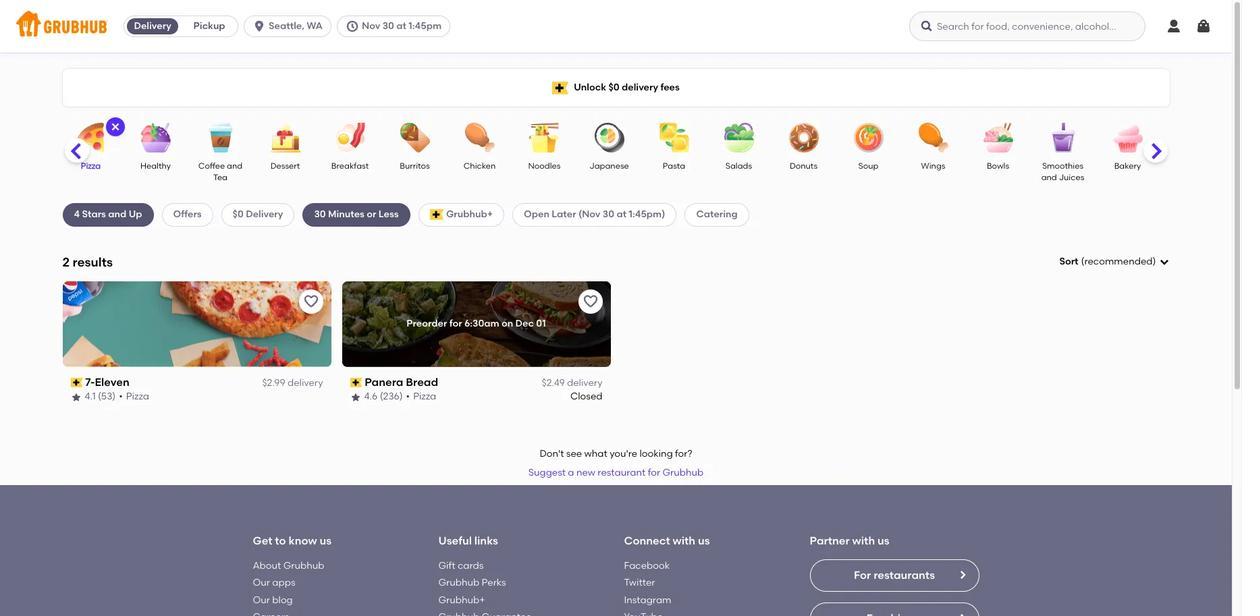 Task type: describe. For each thing, give the bounding box(es) containing it.
breakfast image
[[327, 123, 374, 153]]

closed
[[571, 391, 603, 403]]

bakery
[[1115, 161, 1142, 171]]

4.6
[[364, 391, 378, 403]]

grubhub plus flag logo image for unlock $0 delivery fees
[[553, 81, 569, 94]]

for restaurants
[[854, 569, 936, 582]]

right image
[[958, 570, 968, 581]]

looking
[[640, 449, 673, 460]]

salads image
[[716, 123, 763, 153]]

4.6 (236)
[[364, 391, 403, 403]]

0 vertical spatial for
[[450, 318, 462, 330]]

0 horizontal spatial svg image
[[110, 122, 121, 132]]

$2.49
[[542, 378, 565, 389]]

star icon image for 4.6
[[350, 392, 361, 403]]

perks
[[482, 578, 506, 589]]

grubhub+ link
[[439, 595, 485, 606]]

svg image inside field
[[1160, 257, 1170, 268]]

and for coffee and tea
[[227, 161, 243, 171]]

cards
[[458, 561, 484, 572]]

svg image inside seattle, wa 'button'
[[253, 20, 266, 33]]

japanese image
[[586, 123, 633, 153]]

coffee
[[198, 161, 225, 171]]

0 horizontal spatial 30
[[314, 209, 326, 220]]

partner
[[810, 535, 850, 548]]

us for partner with us
[[878, 535, 890, 548]]

later
[[552, 209, 577, 220]]

facebook
[[625, 561, 670, 572]]

gift cards link
[[439, 561, 484, 572]]

links
[[475, 535, 498, 548]]

$2.99
[[262, 378, 285, 389]]

soup
[[859, 161, 879, 171]]

about
[[253, 561, 281, 572]]

burritos image
[[391, 123, 439, 153]]

subscription pass image
[[350, 378, 362, 388]]

save this restaurant button for panera bread
[[579, 290, 603, 314]]

get
[[253, 535, 273, 548]]

pickup button
[[181, 16, 238, 37]]

$2.49 delivery
[[542, 378, 603, 389]]

noodles
[[529, 161, 561, 171]]

instagram link
[[625, 595, 672, 606]]

new
[[577, 468, 596, 479]]

restaurants
[[874, 569, 936, 582]]

delivery button
[[124, 16, 181, 37]]

nov
[[362, 20, 381, 32]]

results
[[73, 254, 113, 270]]

grubhub inside suggest a new restaurant for grubhub button
[[663, 468, 704, 479]]

nov 30 at 1:45pm
[[362, 20, 442, 32]]

pizza for 4.1
[[126, 391, 149, 403]]

wings
[[922, 161, 946, 171]]

about grubhub our apps our blog
[[253, 561, 324, 606]]

don't see what you're looking for?
[[540, 449, 693, 460]]

grubhub inside gift cards grubhub perks grubhub+
[[439, 578, 480, 589]]

twitter
[[625, 578, 656, 589]]

1 us from the left
[[320, 535, 332, 548]]

save this restaurant button for 7-eleven
[[299, 290, 323, 314]]

burritos
[[400, 161, 430, 171]]

pizza image
[[67, 123, 114, 153]]

• for (236)
[[406, 391, 410, 403]]

0 horizontal spatial pizza
[[81, 161, 101, 171]]

you're
[[610, 449, 638, 460]]

open
[[524, 209, 550, 220]]

grubhub inside about grubhub our apps our blog
[[283, 561, 324, 572]]

grubhub+ inside gift cards grubhub perks grubhub+
[[439, 595, 485, 606]]

sort ( recommended )
[[1060, 256, 1157, 268]]

see
[[567, 449, 582, 460]]

twitter link
[[625, 578, 656, 589]]

breakfast
[[332, 161, 369, 171]]

connect with us
[[625, 535, 710, 548]]

seattle,
[[269, 20, 305, 32]]

1:45pm
[[409, 20, 442, 32]]

• pizza for 4.6 (236)
[[406, 391, 437, 403]]

30 inside button
[[383, 20, 394, 32]]

)
[[1153, 256, 1157, 268]]

0 horizontal spatial and
[[108, 209, 127, 220]]

nov 30 at 1:45pm button
[[337, 16, 456, 37]]

save this restaurant image for 7-eleven
[[303, 294, 319, 310]]

tea
[[213, 173, 228, 183]]

subscription pass image
[[71, 378, 83, 388]]

2 results
[[62, 254, 113, 270]]

fees
[[661, 82, 680, 93]]

or
[[367, 209, 377, 220]]

svg image inside main navigation navigation
[[1196, 18, 1213, 34]]

smoothies and juices image
[[1040, 123, 1087, 153]]

for
[[854, 569, 872, 582]]

panera bread
[[365, 376, 438, 389]]

delivery for 7-eleven
[[288, 378, 323, 389]]

donuts
[[790, 161, 818, 171]]

• pizza for 4.1 (53)
[[119, 391, 149, 403]]

(nov
[[579, 209, 601, 220]]

1 horizontal spatial $0
[[609, 82, 620, 93]]

7-eleven logo image
[[62, 282, 331, 367]]

what
[[585, 449, 608, 460]]

recommended
[[1085, 256, 1153, 268]]

pizza for 4.6
[[413, 391, 437, 403]]

unlock
[[574, 82, 607, 93]]

open later (nov 30 at 1:45pm)
[[524, 209, 666, 220]]

dessert
[[271, 161, 300, 171]]

30 minutes or less
[[314, 209, 399, 220]]

gift
[[439, 561, 456, 572]]

main navigation navigation
[[0, 0, 1233, 53]]

donuts image
[[781, 123, 828, 153]]

useful links
[[439, 535, 498, 548]]

bowls image
[[975, 123, 1022, 153]]

suggest a new restaurant for grubhub button
[[523, 462, 710, 486]]

none field inside 2 results main content
[[1060, 255, 1170, 269]]

seattle, wa
[[269, 20, 323, 32]]

healthy image
[[132, 123, 179, 153]]

suggest a new restaurant for grubhub
[[529, 468, 704, 479]]

delivery inside button
[[134, 20, 171, 32]]



Task type: vqa. For each thing, say whether or not it's contained in the screenshot.
$0 to the bottom
yes



Task type: locate. For each thing, give the bounding box(es) containing it.
3 us from the left
[[878, 535, 890, 548]]

2 save this restaurant image from the left
[[583, 294, 599, 310]]

grubhub+ down chicken
[[446, 209, 493, 220]]

to
[[275, 535, 286, 548]]

0 vertical spatial our
[[253, 578, 270, 589]]

svg image inside nov 30 at 1:45pm button
[[346, 20, 359, 33]]

and for smoothies and juices
[[1042, 173, 1058, 183]]

0 horizontal spatial with
[[673, 535, 696, 548]]

about grubhub link
[[253, 561, 324, 572]]

us right connect
[[698, 535, 710, 548]]

panera
[[365, 376, 404, 389]]

catering
[[697, 209, 738, 220]]

2 horizontal spatial delivery
[[622, 82, 659, 93]]

0 horizontal spatial $0
[[233, 209, 244, 220]]

smoothies and juices
[[1042, 161, 1085, 183]]

0 horizontal spatial grubhub plus flag logo image
[[430, 210, 444, 221]]

restaurant
[[598, 468, 646, 479]]

1 vertical spatial grubhub
[[283, 561, 324, 572]]

dec
[[516, 318, 534, 330]]

our
[[253, 578, 270, 589], [253, 595, 270, 606]]

noodles image
[[521, 123, 568, 153]]

eleven
[[95, 376, 130, 389]]

on
[[502, 318, 514, 330]]

with for partner
[[853, 535, 876, 548]]

pickup
[[194, 20, 225, 32]]

grubhub down the gift cards link on the left of page
[[439, 578, 480, 589]]

0 horizontal spatial at
[[397, 20, 407, 32]]

30 right nov
[[383, 20, 394, 32]]

with right connect
[[673, 535, 696, 548]]

star icon image left 4.1 at the bottom of page
[[71, 392, 81, 403]]

1 horizontal spatial 30
[[383, 20, 394, 32]]

2 vertical spatial grubhub
[[439, 578, 480, 589]]

30 left minutes
[[314, 209, 326, 220]]

2 vertical spatial and
[[108, 209, 127, 220]]

2 us from the left
[[698, 535, 710, 548]]

sort
[[1060, 256, 1079, 268]]

1 horizontal spatial save this restaurant image
[[583, 294, 599, 310]]

0 horizontal spatial delivery
[[288, 378, 323, 389]]

grubhub plus flag logo image
[[553, 81, 569, 94], [430, 210, 444, 221]]

coffee and tea image
[[197, 123, 244, 153]]

save this restaurant image
[[303, 294, 319, 310], [583, 294, 599, 310]]

1 horizontal spatial •
[[406, 391, 410, 403]]

right image
[[958, 613, 968, 617]]

chicken image
[[456, 123, 504, 153]]

1 vertical spatial grubhub+
[[439, 595, 485, 606]]

$0
[[609, 82, 620, 93], [233, 209, 244, 220]]

and left up
[[108, 209, 127, 220]]

0 horizontal spatial star icon image
[[71, 392, 81, 403]]

our down about
[[253, 578, 270, 589]]

0 horizontal spatial •
[[119, 391, 123, 403]]

0 horizontal spatial grubhub
[[283, 561, 324, 572]]

1 vertical spatial for
[[648, 468, 661, 479]]

dessert image
[[262, 123, 309, 153]]

with right partner
[[853, 535, 876, 548]]

1 vertical spatial svg image
[[110, 122, 121, 132]]

and
[[227, 161, 243, 171], [1042, 173, 1058, 183], [108, 209, 127, 220]]

0 horizontal spatial save this restaurant image
[[303, 294, 319, 310]]

at left the "1:45pm"
[[397, 20, 407, 32]]

1 save this restaurant button from the left
[[299, 290, 323, 314]]

• pizza
[[119, 391, 149, 403], [406, 391, 437, 403]]

at
[[397, 20, 407, 32], [617, 209, 627, 220]]

us
[[320, 535, 332, 548], [698, 535, 710, 548], [878, 535, 890, 548]]

• right (53)
[[119, 391, 123, 403]]

svg image
[[1167, 18, 1183, 34], [253, 20, 266, 33], [346, 20, 359, 33], [921, 20, 934, 33]]

and down smoothies
[[1042, 173, 1058, 183]]

with for connect
[[673, 535, 696, 548]]

bread
[[406, 376, 438, 389]]

delivery
[[134, 20, 171, 32], [246, 209, 283, 220]]

0 vertical spatial delivery
[[134, 20, 171, 32]]

1:45pm)
[[629, 209, 666, 220]]

1 horizontal spatial us
[[698, 535, 710, 548]]

for restaurants link
[[810, 560, 980, 592]]

chicken
[[464, 161, 496, 171]]

1 vertical spatial $0
[[233, 209, 244, 220]]

bakery image
[[1105, 123, 1152, 153]]

• pizza down eleven on the bottom left of page
[[119, 391, 149, 403]]

2 horizontal spatial pizza
[[413, 391, 437, 403]]

2 our from the top
[[253, 595, 270, 606]]

for inside button
[[648, 468, 661, 479]]

preorder
[[407, 318, 447, 330]]

svg image
[[1196, 18, 1213, 34], [110, 122, 121, 132], [1160, 257, 1170, 268]]

for
[[450, 318, 462, 330], [648, 468, 661, 479]]

our left blog
[[253, 595, 270, 606]]

less
[[379, 209, 399, 220]]

grubhub down the for?
[[663, 468, 704, 479]]

pizza down bread
[[413, 391, 437, 403]]

pizza down pizza "image"
[[81, 161, 101, 171]]

1 horizontal spatial grubhub
[[439, 578, 480, 589]]

wings image
[[910, 123, 958, 153]]

0 vertical spatial grubhub
[[663, 468, 704, 479]]

30
[[383, 20, 394, 32], [314, 209, 326, 220], [603, 209, 615, 220]]

Search for food, convenience, alcohol... search field
[[910, 11, 1146, 41]]

2 horizontal spatial grubhub
[[663, 468, 704, 479]]

2 • pizza from the left
[[406, 391, 437, 403]]

0 vertical spatial grubhub plus flag logo image
[[553, 81, 569, 94]]

• for (53)
[[119, 391, 123, 403]]

us right know
[[320, 535, 332, 548]]

unlock $0 delivery fees
[[574, 82, 680, 93]]

and inside coffee and tea
[[227, 161, 243, 171]]

0 vertical spatial svg image
[[1196, 18, 1213, 34]]

1 our from the top
[[253, 578, 270, 589]]

1 • from the left
[[119, 391, 123, 403]]

delivery down dessert
[[246, 209, 283, 220]]

at inside button
[[397, 20, 407, 32]]

2
[[62, 254, 70, 270]]

1 horizontal spatial with
[[853, 535, 876, 548]]

4.1
[[85, 391, 96, 403]]

grubhub plus flag logo image for grubhub+
[[430, 210, 444, 221]]

pasta image
[[651, 123, 698, 153]]

soup image
[[845, 123, 893, 153]]

gift cards grubhub perks grubhub+
[[439, 561, 506, 606]]

at left 1:45pm)
[[617, 209, 627, 220]]

0 horizontal spatial us
[[320, 535, 332, 548]]

7-eleven
[[85, 376, 130, 389]]

grubhub plus flag logo image right less
[[430, 210, 444, 221]]

facebook twitter instagram
[[625, 561, 672, 606]]

1 save this restaurant image from the left
[[303, 294, 319, 310]]

1 horizontal spatial at
[[617, 209, 627, 220]]

• down panera bread
[[406, 391, 410, 403]]

1 horizontal spatial svg image
[[1160, 257, 1170, 268]]

2 horizontal spatial us
[[878, 535, 890, 548]]

up
[[129, 209, 142, 220]]

minutes
[[328, 209, 365, 220]]

1 vertical spatial at
[[617, 209, 627, 220]]

our apps link
[[253, 578, 296, 589]]

star icon image for 4.1
[[71, 392, 81, 403]]

1 horizontal spatial grubhub plus flag logo image
[[553, 81, 569, 94]]

0 vertical spatial and
[[227, 161, 243, 171]]

none field containing sort
[[1060, 255, 1170, 269]]

wa
[[307, 20, 323, 32]]

star icon image
[[71, 392, 81, 403], [350, 392, 361, 403]]

save this restaurant image for panera bread
[[583, 294, 599, 310]]

blog
[[272, 595, 293, 606]]

2 • from the left
[[406, 391, 410, 403]]

know
[[289, 535, 317, 548]]

healthy
[[140, 161, 171, 171]]

for down looking
[[648, 468, 661, 479]]

and inside "smoothies and juices"
[[1042, 173, 1058, 183]]

01
[[537, 318, 546, 330]]

coffee and tea
[[198, 161, 243, 183]]

0 vertical spatial $0
[[609, 82, 620, 93]]

us for connect with us
[[698, 535, 710, 548]]

get to know us
[[253, 535, 332, 548]]

1 horizontal spatial and
[[227, 161, 243, 171]]

2 horizontal spatial and
[[1042, 173, 1058, 183]]

0 horizontal spatial save this restaurant button
[[299, 290, 323, 314]]

with
[[673, 535, 696, 548], [853, 535, 876, 548]]

partner with us
[[810, 535, 890, 548]]

0 vertical spatial grubhub+
[[446, 209, 493, 220]]

$0 delivery
[[233, 209, 283, 220]]

(
[[1082, 256, 1085, 268]]

juices
[[1060, 173, 1085, 183]]

grubhub plus flag logo image left unlock
[[553, 81, 569, 94]]

save this restaurant button
[[299, 290, 323, 314], [579, 290, 603, 314]]

1 horizontal spatial delivery
[[567, 378, 603, 389]]

2 with from the left
[[853, 535, 876, 548]]

a
[[568, 468, 575, 479]]

1 horizontal spatial save this restaurant button
[[579, 290, 603, 314]]

for?
[[676, 449, 693, 460]]

grubhub+ down grubhub perks 'link'
[[439, 595, 485, 606]]

1 vertical spatial grubhub plus flag logo image
[[430, 210, 444, 221]]

0 horizontal spatial for
[[450, 318, 462, 330]]

delivery up closed
[[567, 378, 603, 389]]

delivery for panera bread
[[567, 378, 603, 389]]

1 vertical spatial and
[[1042, 173, 1058, 183]]

7-
[[85, 376, 95, 389]]

offers
[[173, 209, 202, 220]]

0 vertical spatial at
[[397, 20, 407, 32]]

star icon image down subscription pass icon on the left bottom
[[350, 392, 361, 403]]

delivery left pickup
[[134, 20, 171, 32]]

grubhub down know
[[283, 561, 324, 572]]

6:30am
[[465, 318, 500, 330]]

• pizza down bread
[[406, 391, 437, 403]]

1 vertical spatial our
[[253, 595, 270, 606]]

for left 6:30am at left bottom
[[450, 318, 462, 330]]

1 horizontal spatial pizza
[[126, 391, 149, 403]]

pasta
[[663, 161, 686, 171]]

and up tea on the top of the page
[[227, 161, 243, 171]]

useful
[[439, 535, 472, 548]]

bowls
[[988, 161, 1010, 171]]

pizza down eleven on the bottom left of page
[[126, 391, 149, 403]]

at inside 2 results main content
[[617, 209, 627, 220]]

1 horizontal spatial delivery
[[246, 209, 283, 220]]

1 with from the left
[[673, 535, 696, 548]]

2 results main content
[[0, 53, 1233, 617]]

2 vertical spatial svg image
[[1160, 257, 1170, 268]]

$2.99 delivery
[[262, 378, 323, 389]]

2 horizontal spatial 30
[[603, 209, 615, 220]]

0 horizontal spatial • pizza
[[119, 391, 149, 403]]

preorder for 6:30am on dec 01
[[407, 318, 546, 330]]

apps
[[272, 578, 296, 589]]

(236)
[[380, 391, 403, 403]]

delivery inside 2 results main content
[[246, 209, 283, 220]]

$0 down coffee and tea
[[233, 209, 244, 220]]

30 right (nov
[[603, 209, 615, 220]]

1 horizontal spatial • pizza
[[406, 391, 437, 403]]

1 vertical spatial delivery
[[246, 209, 283, 220]]

seattle, wa button
[[244, 16, 337, 37]]

us up for restaurants
[[878, 535, 890, 548]]

delivery right $2.99
[[288, 378, 323, 389]]

1 horizontal spatial for
[[648, 468, 661, 479]]

$0 right unlock
[[609, 82, 620, 93]]

facebook link
[[625, 561, 670, 572]]

delivery left fees
[[622, 82, 659, 93]]

our blog link
[[253, 595, 293, 606]]

1 • pizza from the left
[[119, 391, 149, 403]]

grubhub perks link
[[439, 578, 506, 589]]

0 horizontal spatial delivery
[[134, 20, 171, 32]]

2 horizontal spatial svg image
[[1196, 18, 1213, 34]]

2 save this restaurant button from the left
[[579, 290, 603, 314]]

1 horizontal spatial star icon image
[[350, 392, 361, 403]]

2 star icon image from the left
[[350, 392, 361, 403]]

delivery
[[622, 82, 659, 93], [288, 378, 323, 389], [567, 378, 603, 389]]

None field
[[1060, 255, 1170, 269]]

1 star icon image from the left
[[71, 392, 81, 403]]



